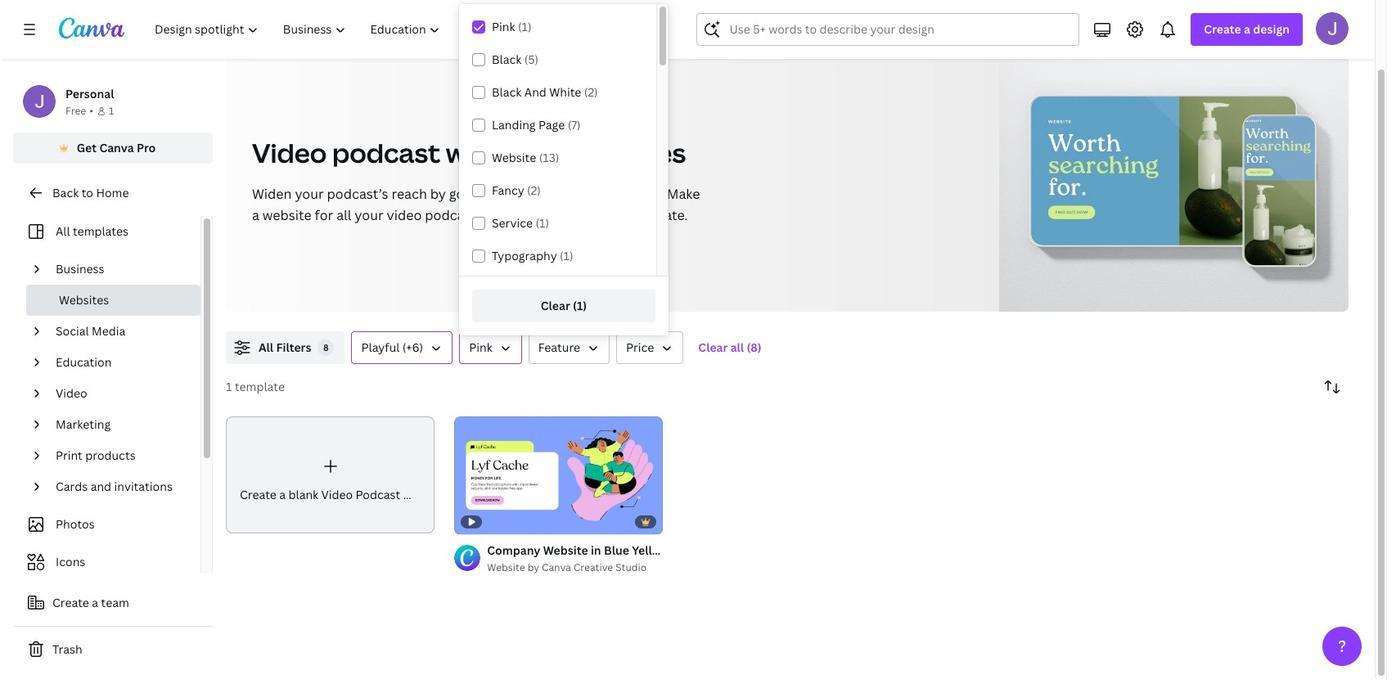 Task type: vqa. For each thing, say whether or not it's contained in the screenshot.


Task type: locate. For each thing, give the bounding box(es) containing it.
service
[[492, 215, 533, 231]]

1 black from the top
[[492, 52, 522, 67]]

website (13)
[[492, 150, 559, 165]]

a left team
[[92, 595, 98, 610]]

0 vertical spatial create
[[1204, 21, 1242, 37]]

0 horizontal spatial clear
[[541, 298, 570, 314]]

0 horizontal spatial website
[[263, 206, 312, 224]]

(1) inside clear (1) button
[[573, 298, 587, 314]]

social media link
[[49, 316, 191, 347]]

2 black from the top
[[492, 84, 522, 100]]

2 horizontal spatial canva
[[585, 206, 625, 224]]

8 filter options selected element
[[318, 340, 334, 356]]

(+6)
[[403, 340, 423, 355]]

1 horizontal spatial (2)
[[584, 84, 598, 100]]

photos
[[56, 516, 95, 532]]

back to home
[[52, 185, 129, 200]]

video right blank at the left bottom of the page
[[321, 487, 353, 502]]

all down back
[[56, 223, 70, 239]]

website
[[446, 135, 547, 170], [263, 206, 312, 224]]

video for video podcast website templates
[[252, 135, 327, 170]]

invitations
[[114, 479, 173, 494]]

1
[[109, 104, 114, 118], [226, 379, 232, 395]]

by up podcasts
[[430, 185, 446, 203]]

video inside video link
[[56, 385, 87, 401]]

template
[[235, 379, 285, 395]]

make
[[667, 185, 700, 203]]

2 vertical spatial create
[[52, 595, 89, 610]]

create left blank at the left bottom of the page
[[240, 487, 277, 502]]

a
[[1244, 21, 1251, 37], [252, 206, 259, 224], [517, 206, 524, 224], [279, 487, 286, 502], [92, 595, 98, 610]]

video
[[415, 12, 446, 28], [252, 135, 327, 170], [56, 385, 87, 401], [321, 487, 353, 502]]

0 horizontal spatial all
[[337, 206, 352, 224]]

0 horizontal spatial home
[[96, 185, 129, 200]]

create
[[1204, 21, 1242, 37], [240, 487, 277, 502], [52, 595, 89, 610]]

clear inside button
[[699, 340, 728, 355]]

home inside "link"
[[96, 185, 129, 200]]

create a blank video podcast website
[[240, 487, 448, 502]]

products
[[85, 447, 136, 463]]

website inside widen your podcast's reach by going beyond the usual platforms. make a website for all your video podcasts with a stunning canva template.
[[263, 206, 312, 224]]

by left creative
[[528, 560, 539, 574]]

1 vertical spatial templates
[[73, 223, 128, 239]]

templates
[[553, 135, 686, 170], [73, 223, 128, 239]]

icons
[[56, 554, 85, 569]]

0 vertical spatial pink
[[492, 19, 515, 34]]

0 vertical spatial black
[[492, 52, 522, 67]]

0 vertical spatial clear
[[541, 298, 570, 314]]

0 horizontal spatial 1
[[109, 104, 114, 118]]

a for team
[[92, 595, 98, 610]]

video podcast website templates image
[[1000, 50, 1349, 312], [1000, 50, 1349, 312]]

1 vertical spatial black
[[492, 84, 522, 100]]

white
[[549, 84, 582, 100]]

1 vertical spatial home
[[96, 185, 129, 200]]

website down landing
[[446, 135, 547, 170]]

typography (1)
[[492, 248, 574, 264]]

feature
[[538, 340, 580, 355]]

media
[[92, 323, 126, 339]]

all left (8)
[[731, 340, 744, 355]]

video podcast websites
[[415, 12, 545, 28]]

personal
[[65, 86, 114, 101]]

print products link
[[49, 440, 191, 471]]

video up marketing
[[56, 385, 87, 401]]

clear
[[541, 298, 570, 314], [699, 340, 728, 355]]

canva left 'pro' at the top of the page
[[99, 140, 134, 155]]

all
[[56, 223, 70, 239], [259, 340, 273, 355]]

2 vertical spatial canva
[[542, 560, 571, 574]]

clear up the feature at the left of the page
[[541, 298, 570, 314]]

0 vertical spatial 1
[[109, 104, 114, 118]]

playful (+6)
[[361, 340, 423, 355]]

create down icons
[[52, 595, 89, 610]]

podcast up reach
[[332, 135, 441, 170]]

0 horizontal spatial your
[[295, 185, 324, 203]]

black
[[492, 52, 522, 67], [492, 84, 522, 100]]

1 for 1
[[109, 104, 114, 118]]

(1) up "(5)"
[[518, 19, 532, 34]]

(1) down the
[[536, 215, 549, 231]]

to
[[82, 185, 93, 200]]

1 horizontal spatial 1
[[226, 379, 232, 395]]

clear all (8)
[[699, 340, 762, 355]]

price
[[626, 340, 654, 355]]

Search search field
[[730, 14, 1069, 45]]

create inside 'dropdown button'
[[1204, 21, 1242, 37]]

canva left creative
[[542, 560, 571, 574]]

clear inside button
[[541, 298, 570, 314]]

1 vertical spatial all
[[731, 340, 744, 355]]

1 horizontal spatial create
[[240, 487, 277, 502]]

photos link
[[23, 509, 191, 540]]

0 vertical spatial podcast
[[449, 12, 494, 28]]

templates up platforms. at the left top of page
[[553, 135, 686, 170]]

(1) for typography (1)
[[560, 248, 574, 264]]

1 right •
[[109, 104, 114, 118]]

all right for
[[337, 206, 352, 224]]

website by canva creative studio link
[[487, 560, 663, 576]]

pink for pink (1)
[[492, 19, 515, 34]]

video for video podcast websites
[[415, 12, 446, 28]]

0 vertical spatial by
[[430, 185, 446, 203]]

video up the widen
[[252, 135, 327, 170]]

0 vertical spatial all
[[56, 223, 70, 239]]

black (5)
[[492, 52, 539, 67]]

a left design
[[1244, 21, 1251, 37]]

0 vertical spatial canva
[[99, 140, 134, 155]]

0 vertical spatial all
[[337, 206, 352, 224]]

0 horizontal spatial create
[[52, 595, 89, 610]]

0 vertical spatial your
[[295, 185, 324, 203]]

create left design
[[1204, 21, 1242, 37]]

•
[[89, 104, 93, 118]]

a inside button
[[92, 595, 98, 610]]

pink right the (+6)
[[469, 340, 493, 355]]

0 horizontal spatial (2)
[[527, 183, 541, 198]]

website for website (13)
[[492, 150, 536, 165]]

1 template
[[226, 379, 285, 395]]

pink inside button
[[469, 340, 493, 355]]

your
[[295, 185, 324, 203], [355, 206, 384, 224]]

1 horizontal spatial templates
[[553, 135, 686, 170]]

video right website link
[[415, 12, 446, 28]]

(1)
[[518, 19, 532, 34], [536, 215, 549, 231], [560, 248, 574, 264], [573, 298, 587, 314]]

1 vertical spatial all
[[259, 340, 273, 355]]

1 vertical spatial by
[[528, 560, 539, 574]]

service (1)
[[492, 215, 549, 231]]

1 left template
[[226, 379, 232, 395]]

2 horizontal spatial create
[[1204, 21, 1242, 37]]

pink up black (5)
[[492, 19, 515, 34]]

cards and invitations
[[56, 479, 173, 494]]

0 horizontal spatial templates
[[73, 223, 128, 239]]

back to home link
[[13, 176, 213, 209]]

0 horizontal spatial canva
[[99, 140, 134, 155]]

business link
[[49, 253, 191, 285]]

1 horizontal spatial clear
[[699, 340, 728, 355]]

a down the widen
[[252, 206, 259, 224]]

a inside 'dropdown button'
[[1244, 21, 1251, 37]]

pink
[[492, 19, 515, 34], [469, 340, 493, 355]]

1 horizontal spatial all
[[731, 340, 744, 355]]

your down podcast's
[[355, 206, 384, 224]]

(2) right white
[[584, 84, 598, 100]]

create a design button
[[1191, 13, 1303, 46]]

podcast left websites
[[449, 12, 494, 28]]

1 vertical spatial create
[[240, 487, 277, 502]]

video for video
[[56, 385, 87, 401]]

1 horizontal spatial website
[[446, 135, 547, 170]]

1 horizontal spatial all
[[259, 340, 273, 355]]

1 vertical spatial website
[[263, 206, 312, 224]]

playful (+6) button
[[352, 332, 453, 364]]

website
[[344, 12, 388, 28], [492, 150, 536, 165], [403, 487, 448, 502], [487, 560, 525, 574]]

1 vertical spatial canva
[[585, 206, 625, 224]]

clear left (8)
[[699, 340, 728, 355]]

(1) right "typography"
[[560, 248, 574, 264]]

canva down usual
[[585, 206, 625, 224]]

(2) right the fancy
[[527, 183, 541, 198]]

black left "(5)"
[[492, 52, 522, 67]]

canva inside widen your podcast's reach by going beyond the usual platforms. make a website for all your video podcasts with a stunning canva template.
[[585, 206, 625, 224]]

templates down back to home
[[73, 223, 128, 239]]

(1) up feature button
[[573, 298, 587, 314]]

landing page (7)
[[492, 117, 581, 133]]

website down the widen
[[263, 206, 312, 224]]

0 horizontal spatial podcast
[[332, 135, 441, 170]]

your up for
[[295, 185, 324, 203]]

cards
[[56, 479, 88, 494]]

1 horizontal spatial home
[[226, 12, 259, 28]]

clear for clear all (8)
[[699, 340, 728, 355]]

None search field
[[697, 13, 1080, 46]]

by
[[430, 185, 446, 203], [528, 560, 539, 574]]

1 vertical spatial podcast
[[332, 135, 441, 170]]

get
[[77, 140, 97, 155]]

home
[[226, 12, 259, 28], [96, 185, 129, 200]]

create inside button
[[52, 595, 89, 610]]

education
[[56, 354, 112, 370]]

1 horizontal spatial your
[[355, 206, 384, 224]]

and
[[91, 479, 111, 494]]

a left blank at the left bottom of the page
[[279, 487, 286, 502]]

0 horizontal spatial by
[[430, 185, 446, 203]]

0 vertical spatial home
[[226, 12, 259, 28]]

(2)
[[584, 84, 598, 100], [527, 183, 541, 198]]

social media
[[56, 323, 126, 339]]

1 vertical spatial clear
[[699, 340, 728, 355]]

all left "filters"
[[259, 340, 273, 355]]

all
[[337, 206, 352, 224], [731, 340, 744, 355]]

1 horizontal spatial podcast
[[449, 12, 494, 28]]

black left and
[[492, 84, 522, 100]]

0 horizontal spatial all
[[56, 223, 70, 239]]

podcast for websites
[[449, 12, 494, 28]]

icons link
[[23, 546, 191, 578]]

1 vertical spatial pink
[[469, 340, 493, 355]]

1 vertical spatial 1
[[226, 379, 232, 395]]

education link
[[49, 347, 191, 378]]

price button
[[616, 332, 684, 364]]



Task type: describe. For each thing, give the bounding box(es) containing it.
social
[[56, 323, 89, 339]]

print
[[56, 447, 83, 463]]

playful
[[361, 340, 400, 355]]

black for black
[[492, 52, 522, 67]]

all templates
[[56, 223, 128, 239]]

clear all (8) button
[[690, 332, 770, 364]]

creative
[[574, 560, 613, 574]]

studio
[[616, 560, 647, 574]]

page
[[539, 117, 565, 133]]

all filters
[[259, 340, 311, 355]]

all for all filters
[[259, 340, 273, 355]]

get canva pro button
[[13, 132, 213, 163]]

template.
[[628, 206, 688, 224]]

all inside button
[[731, 340, 744, 355]]

create for create a team
[[52, 595, 89, 610]]

(5)
[[525, 52, 539, 67]]

0 vertical spatial website
[[446, 135, 547, 170]]

platforms.
[[599, 185, 664, 203]]

feature button
[[529, 332, 610, 364]]

website for website
[[344, 12, 388, 28]]

create a blank video podcast website element
[[226, 417, 448, 534]]

home link
[[226, 11, 259, 29]]

filters
[[276, 340, 311, 355]]

black and white (2)
[[492, 84, 598, 100]]

(7)
[[568, 117, 581, 133]]

cards and invitations link
[[49, 471, 191, 502]]

marketing link
[[49, 409, 191, 440]]

with
[[486, 206, 513, 224]]

create a blank video podcast website link
[[226, 417, 448, 534]]

video podcast website templates
[[252, 135, 686, 170]]

pro
[[137, 140, 156, 155]]

back
[[52, 185, 79, 200]]

clear (1)
[[541, 298, 587, 314]]

a for blank
[[279, 487, 286, 502]]

websites
[[59, 292, 109, 307]]

(1) for clear (1)
[[573, 298, 587, 314]]

pink (1)
[[492, 19, 532, 34]]

create for create a design
[[1204, 21, 1242, 37]]

website link
[[344, 11, 388, 29]]

stunning
[[527, 206, 582, 224]]

canva inside button
[[99, 140, 134, 155]]

fancy
[[492, 183, 524, 198]]

a for design
[[1244, 21, 1251, 37]]

widen
[[252, 185, 292, 203]]

video inside create a blank video podcast website element
[[321, 487, 353, 502]]

0 vertical spatial (2)
[[584, 84, 598, 100]]

(13)
[[539, 150, 559, 165]]

for
[[315, 206, 333, 224]]

1 vertical spatial (2)
[[527, 183, 541, 198]]

and
[[525, 84, 547, 100]]

jacob simon image
[[1316, 12, 1349, 45]]

1 horizontal spatial canva
[[542, 560, 571, 574]]

(1) for pink (1)
[[518, 19, 532, 34]]

landing
[[492, 117, 536, 133]]

pink button
[[459, 332, 522, 364]]

all inside widen your podcast's reach by going beyond the usual platforms. make a website for all your video podcasts with a stunning canva template.
[[337, 206, 352, 224]]

blank
[[289, 487, 319, 502]]

team
[[101, 595, 129, 610]]

8
[[323, 341, 329, 354]]

create for create a blank video podcast website
[[240, 487, 277, 502]]

podcast's
[[327, 185, 388, 203]]

0 vertical spatial templates
[[553, 135, 686, 170]]

clear for clear (1)
[[541, 298, 570, 314]]

by inside widen your podcast's reach by going beyond the usual platforms. make a website for all your video podcasts with a stunning canva template.
[[430, 185, 446, 203]]

usual
[[562, 185, 596, 203]]

website for website by canva creative studio
[[487, 560, 525, 574]]

podcast for website
[[332, 135, 441, 170]]

beyond
[[487, 185, 534, 203]]

video link
[[49, 378, 191, 409]]

podcast
[[356, 487, 400, 502]]

business
[[56, 261, 104, 276]]

trash
[[52, 641, 82, 657]]

(1) for service (1)
[[536, 215, 549, 231]]

widen your podcast's reach by going beyond the usual platforms. make a website for all your video podcasts with a stunning canva template.
[[252, 185, 700, 224]]

websites
[[497, 12, 545, 28]]

Sort by button
[[1316, 371, 1349, 404]]

1 vertical spatial your
[[355, 206, 384, 224]]

fancy (2)
[[492, 183, 541, 198]]

going
[[449, 185, 483, 203]]

reach
[[392, 185, 427, 203]]

a right with
[[517, 206, 524, 224]]

all templates link
[[23, 216, 191, 247]]

the
[[538, 185, 559, 203]]

1 horizontal spatial by
[[528, 560, 539, 574]]

create a team button
[[13, 587, 213, 619]]

podcasts
[[425, 206, 483, 224]]

video
[[387, 206, 422, 224]]

1 for 1 template
[[226, 379, 232, 395]]

black for black and white
[[492, 84, 522, 100]]

print products
[[56, 447, 136, 463]]

pink for pink
[[469, 340, 493, 355]]

all for all templates
[[56, 223, 70, 239]]

clear (1) button
[[472, 290, 656, 323]]

design
[[1254, 21, 1290, 37]]

create a design
[[1204, 21, 1290, 37]]

top level navigation element
[[144, 13, 658, 46]]

create a team
[[52, 595, 129, 610]]

free •
[[65, 104, 93, 118]]

typography
[[492, 248, 557, 264]]



